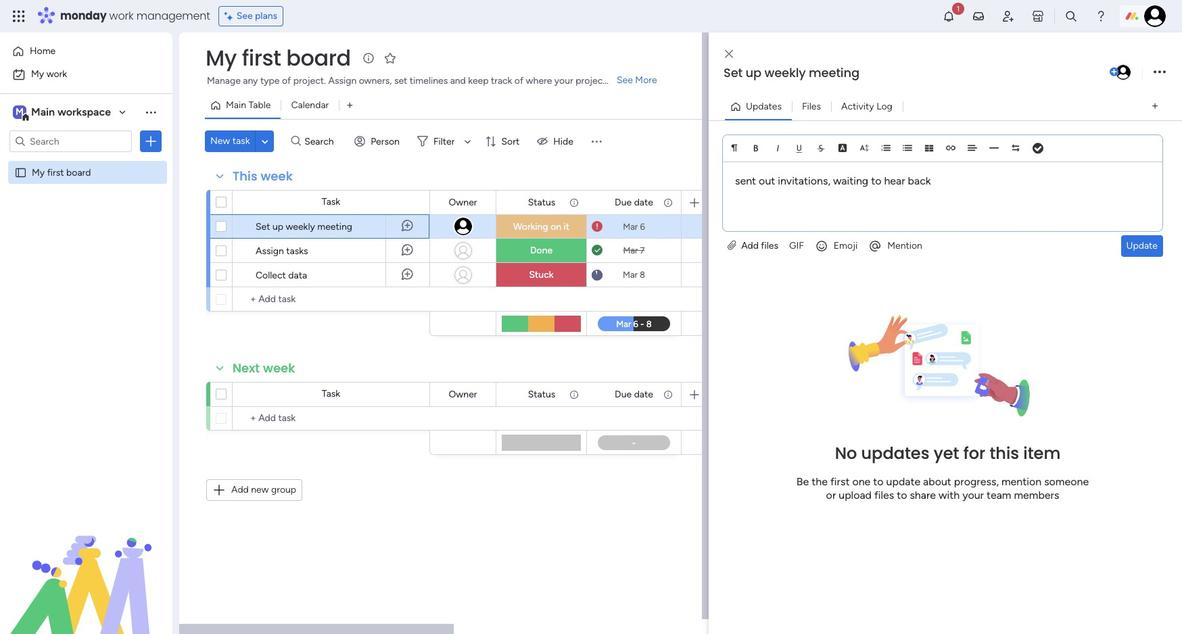 Task type: describe. For each thing, give the bounding box(es) containing it.
manage any type of project. assign owners, set timelines and keep track of where your project stands.
[[207, 75, 639, 87]]

home option
[[8, 41, 164, 62]]

1 horizontal spatial first
[[242, 43, 281, 73]]

format image
[[730, 143, 739, 153]]

lottie animation image
[[0, 498, 172, 634]]

update feed image
[[972, 9, 985, 23]]

owner field for next week
[[445, 387, 481, 402]]

sort
[[501, 136, 520, 147]]

8
[[640, 270, 645, 280]]

1 image
[[952, 1, 964, 16]]

week for this week
[[261, 168, 293, 185]]

1 due from the top
[[615, 196, 632, 208]]

6
[[640, 222, 645, 232]]

mar 8
[[623, 270, 645, 280]]

new task
[[210, 135, 250, 147]]

work for my
[[46, 68, 67, 80]]

date for column information icon associated with due date
[[634, 196, 653, 208]]

update button
[[1121, 235, 1163, 257]]

calendar button
[[281, 95, 339, 116]]

one
[[852, 476, 871, 489]]

data
[[288, 270, 307, 281]]

owner field for this week
[[445, 195, 481, 210]]

status field for column information icon for status
[[525, 195, 559, 210]]

type
[[260, 75, 280, 87]]

keep
[[468, 75, 489, 87]]

update
[[886, 476, 921, 489]]

task for this week
[[322, 196, 340, 208]]

owner for this week
[[449, 196, 477, 208]]

invitations,
[[778, 174, 831, 187]]

Set up weekly meeting field
[[720, 64, 1107, 82]]

files button
[[792, 96, 831, 117]]

track
[[491, 75, 512, 87]]

see more link
[[615, 74, 659, 87]]

see plans
[[237, 10, 277, 22]]

upload
[[839, 489, 872, 502]]

add to favorites image
[[383, 51, 397, 65]]

2 of from the left
[[515, 75, 524, 87]]

set
[[394, 75, 407, 87]]

0 horizontal spatial weekly
[[286, 221, 315, 233]]

close image
[[725, 49, 733, 59]]

main table button
[[205, 95, 281, 116]]

add new group button
[[206, 480, 302, 501]]

v2 overdue deadline image
[[592, 220, 603, 233]]

updates button
[[725, 96, 792, 117]]

any
[[243, 75, 258, 87]]

updates
[[861, 443, 930, 465]]

manage
[[207, 75, 241, 87]]

bold image
[[751, 143, 761, 153]]

this
[[990, 443, 1019, 465]]

task
[[232, 135, 250, 147]]

waiting
[[833, 174, 869, 187]]

update
[[1127, 240, 1158, 251]]

main workspace
[[31, 106, 111, 118]]

and
[[450, 75, 466, 87]]

workspace options image
[[144, 105, 158, 119]]

new
[[210, 135, 230, 147]]

my first board inside 'list box'
[[32, 166, 91, 178]]

add for add files
[[741, 240, 759, 251]]

arrow down image
[[460, 133, 476, 149]]

﻿sent
[[735, 174, 756, 187]]

group
[[271, 484, 296, 496]]

back
[[908, 174, 931, 187]]

add for add new group
[[231, 484, 249, 496]]

gif
[[789, 240, 804, 251]]

work for monday
[[109, 8, 134, 24]]

my inside option
[[31, 68, 44, 80]]

mar 7
[[623, 246, 645, 256]]

my work link
[[8, 64, 164, 85]]

files inside be the first one to update about progress, mention someone or upload files to share with your team members
[[874, 489, 894, 502]]

main table
[[226, 99, 271, 111]]

yet
[[934, 443, 959, 465]]

v2 search image
[[291, 134, 301, 149]]

hear
[[884, 174, 905, 187]]

2 due from the top
[[615, 389, 632, 400]]

weekly inside field
[[765, 64, 806, 81]]

mention button
[[863, 235, 928, 257]]

home
[[30, 45, 56, 57]]

this week
[[233, 168, 293, 185]]

italic image
[[773, 143, 783, 153]]

add files
[[739, 240, 778, 251]]

due date for column information image associated with due date
[[615, 389, 653, 400]]

notifications image
[[942, 9, 956, 23]]

angle down image
[[262, 136, 268, 146]]

where
[[526, 75, 552, 87]]

project.
[[293, 75, 326, 87]]

working
[[513, 221, 548, 232]]

+ Add task text field
[[239, 292, 423, 308]]

emoji
[[834, 240, 858, 251]]

for
[[964, 443, 986, 465]]

1 of from the left
[[282, 75, 291, 87]]

&bull; bullets image
[[903, 143, 912, 153]]

my inside 'list box'
[[32, 166, 45, 178]]

first inside be the first one to update about progress, mention someone or upload files to share with your team members
[[831, 476, 850, 489]]

my work
[[31, 68, 67, 80]]

table image
[[925, 143, 934, 153]]

mar for mar 7
[[623, 246, 638, 256]]

on
[[551, 221, 561, 232]]

share
[[910, 489, 936, 502]]

0 horizontal spatial files
[[761, 240, 778, 251]]

task for next week
[[322, 388, 340, 400]]

to for one
[[873, 476, 884, 489]]

plans
[[255, 10, 277, 22]]

7
[[640, 246, 645, 256]]

person button
[[349, 131, 408, 152]]

column information image for status
[[569, 197, 580, 208]]

log
[[877, 100, 893, 112]]

this
[[233, 168, 257, 185]]

activity
[[841, 100, 874, 112]]

members
[[1014, 489, 1059, 502]]

your inside be the first one to update about progress, mention someone or upload files to share with your team members
[[963, 489, 984, 502]]

strikethrough image
[[816, 143, 826, 153]]

no updates yet for this item
[[835, 443, 1061, 465]]

new
[[251, 484, 269, 496]]

week for next week
[[263, 360, 295, 377]]

mar 6
[[623, 222, 645, 232]]

next week
[[233, 360, 295, 377]]

kendall parks image
[[1144, 5, 1166, 27]]



Task type: vqa. For each thing, say whether or not it's contained in the screenshot.
top to
yes



Task type: locate. For each thing, give the bounding box(es) containing it.
set inside set up weekly meeting field
[[724, 64, 743, 81]]

1 vertical spatial mar
[[623, 246, 638, 256]]

see inside button
[[237, 10, 253, 22]]

workspace image
[[13, 105, 26, 120]]

see left plans
[[237, 10, 253, 22]]

1 horizontal spatial files
[[874, 489, 894, 502]]

mar
[[623, 222, 638, 232], [623, 246, 638, 256], [623, 270, 638, 280]]

owners,
[[359, 75, 392, 87]]

2 task from the top
[[322, 388, 340, 400]]

more
[[635, 74, 657, 86]]

tasks
[[286, 246, 308, 257]]

1 vertical spatial due date field
[[611, 387, 657, 402]]

0 vertical spatial due date
[[615, 196, 653, 208]]

status field for column information image for status
[[525, 387, 559, 402]]

0 vertical spatial week
[[261, 168, 293, 185]]

timelines
[[410, 75, 448, 87]]

be
[[797, 476, 809, 489]]

due date field for column information icon associated with due date
[[611, 195, 657, 210]]

Next week field
[[229, 360, 299, 377]]

to
[[871, 174, 882, 187], [873, 476, 884, 489], [897, 489, 907, 502]]

1 horizontal spatial column information image
[[663, 197, 674, 208]]

assign right project.
[[328, 75, 357, 87]]

link image
[[946, 143, 956, 153]]

1 horizontal spatial set
[[724, 64, 743, 81]]

add right dapulse attachment icon
[[741, 240, 759, 251]]

weekly up updates
[[765, 64, 806, 81]]

task down search field
[[322, 196, 340, 208]]

collect data
[[256, 270, 307, 281]]

0 vertical spatial weekly
[[765, 64, 806, 81]]

out
[[759, 174, 775, 187]]

1 task from the top
[[322, 196, 340, 208]]

1 status field from the top
[[525, 195, 559, 210]]

0 vertical spatial status
[[528, 196, 555, 208]]

0 horizontal spatial set
[[256, 221, 270, 233]]

mention
[[1002, 476, 1042, 489]]

updates
[[746, 100, 782, 112]]

0 vertical spatial your
[[555, 75, 573, 87]]

2 date from the top
[[634, 389, 653, 400]]

filter
[[433, 136, 455, 147]]

1 vertical spatial board
[[66, 166, 91, 178]]

dapulse addbtn image
[[1110, 68, 1119, 76]]

0 horizontal spatial first
[[47, 166, 64, 178]]

2 due date from the top
[[615, 389, 653, 400]]

0 vertical spatial date
[[634, 196, 653, 208]]

of right track
[[515, 75, 524, 87]]

due date field for column information image associated with due date
[[611, 387, 657, 402]]

mar left 6
[[623, 222, 638, 232]]

new task button
[[205, 131, 255, 152]]

column information image
[[569, 197, 580, 208], [663, 197, 674, 208]]

weekly up tasks
[[286, 221, 315, 233]]

date for column information image associated with due date
[[634, 389, 653, 400]]

2 column information image from the left
[[663, 197, 674, 208]]

My first board field
[[202, 43, 354, 73]]

0 horizontal spatial your
[[555, 75, 573, 87]]

0 horizontal spatial assign
[[256, 246, 284, 257]]

1 owner field from the top
[[445, 195, 481, 210]]

0 vertical spatial set up weekly meeting
[[724, 64, 860, 81]]

1 due date field from the top
[[611, 195, 657, 210]]

see for see plans
[[237, 10, 253, 22]]

files
[[802, 100, 821, 112]]

+ Add task text field
[[239, 411, 423, 427]]

1 vertical spatial your
[[963, 489, 984, 502]]

0 vertical spatial mar
[[623, 222, 638, 232]]

week right "this"
[[261, 168, 293, 185]]

dapulse attachment image
[[728, 240, 736, 251]]

0 horizontal spatial main
[[31, 106, 55, 118]]

add view image
[[347, 100, 353, 111], [1152, 101, 1158, 112]]

1 horizontal spatial meeting
[[809, 64, 860, 81]]

1 horizontal spatial board
[[286, 43, 351, 73]]

0 horizontal spatial up
[[273, 221, 283, 233]]

0 vertical spatial add
[[741, 240, 759, 251]]

size image
[[860, 143, 869, 153]]

emoji button
[[809, 235, 863, 257]]

1 vertical spatial first
[[47, 166, 64, 178]]

2 owner field from the top
[[445, 387, 481, 402]]

0 vertical spatial due date field
[[611, 195, 657, 210]]

hide
[[553, 136, 573, 147]]

0 vertical spatial files
[[761, 240, 778, 251]]

my first board down search in workspace 'field'
[[32, 166, 91, 178]]

1 due date from the top
[[615, 196, 653, 208]]

mar for mar 8
[[623, 270, 638, 280]]

Due date field
[[611, 195, 657, 210], [611, 387, 657, 402]]

see left the more
[[617, 74, 633, 86]]

0 vertical spatial options image
[[1154, 63, 1166, 81]]

2 due date field from the top
[[611, 387, 657, 402]]

2 status field from the top
[[525, 387, 559, 402]]

no
[[835, 443, 857, 465]]

0 vertical spatial board
[[286, 43, 351, 73]]

table
[[249, 99, 271, 111]]

2 status from the top
[[528, 389, 555, 400]]

public board image
[[14, 166, 27, 179]]

1 date from the top
[[634, 196, 653, 208]]

1 vertical spatial set
[[256, 221, 270, 233]]

2 column information image from the left
[[663, 389, 674, 400]]

due date for column information icon associated with due date
[[615, 196, 653, 208]]

owner for next week
[[449, 389, 477, 400]]

my first board list box
[[0, 158, 172, 366]]

help image
[[1094, 9, 1108, 23]]

0 horizontal spatial options image
[[144, 135, 158, 148]]

to left "hear"
[[871, 174, 882, 187]]

v2 done deadline image
[[592, 244, 603, 257]]

sort button
[[480, 131, 528, 152]]

assign up collect
[[256, 246, 284, 257]]

column information image for status
[[569, 389, 580, 400]]

0 vertical spatial status field
[[525, 195, 559, 210]]

0 horizontal spatial work
[[46, 68, 67, 80]]

1 horizontal spatial add view image
[[1152, 101, 1158, 112]]

1 horizontal spatial assign
[[328, 75, 357, 87]]

1 horizontal spatial add
[[741, 240, 759, 251]]

rtl ltr image
[[1011, 143, 1021, 153]]

set up weekly meeting up files
[[724, 64, 860, 81]]

column information image for due date
[[663, 197, 674, 208]]

1 vertical spatial to
[[873, 476, 884, 489]]

assign
[[328, 75, 357, 87], [256, 246, 284, 257]]

1 owner from the top
[[449, 196, 477, 208]]

assign tasks
[[256, 246, 308, 257]]

1 vertical spatial meeting
[[317, 221, 352, 233]]

my right public board image
[[32, 166, 45, 178]]

m
[[16, 106, 24, 118]]

line image
[[989, 143, 999, 153]]

2 vertical spatial to
[[897, 489, 907, 502]]

1 horizontal spatial main
[[226, 99, 246, 111]]

1 vertical spatial date
[[634, 389, 653, 400]]

my up manage
[[206, 43, 237, 73]]

1 horizontal spatial your
[[963, 489, 984, 502]]

of
[[282, 75, 291, 87], [515, 75, 524, 87]]

1 horizontal spatial work
[[109, 8, 134, 24]]

1 vertical spatial see
[[617, 74, 633, 86]]

1. numbers image
[[881, 143, 891, 153]]

2 horizontal spatial first
[[831, 476, 850, 489]]

set up assign tasks
[[256, 221, 270, 233]]

1 vertical spatial options image
[[144, 135, 158, 148]]

monday marketplace image
[[1031, 9, 1045, 23]]

mention
[[887, 240, 922, 251]]

1 vertical spatial my first board
[[32, 166, 91, 178]]

up up assign tasks
[[273, 221, 283, 233]]

see
[[237, 10, 253, 22], [617, 74, 633, 86]]

0 horizontal spatial of
[[282, 75, 291, 87]]

calendar
[[291, 99, 329, 111]]

see for see more
[[617, 74, 633, 86]]

set up weekly meeting
[[724, 64, 860, 81], [256, 221, 352, 233]]

2 owner from the top
[[449, 389, 477, 400]]

1 vertical spatial assign
[[256, 246, 284, 257]]

1 vertical spatial task
[[322, 388, 340, 400]]

0 vertical spatial meeting
[[809, 64, 860, 81]]

task up + add task text box
[[322, 388, 340, 400]]

1 vertical spatial status field
[[525, 387, 559, 402]]

1 horizontal spatial my first board
[[206, 43, 351, 73]]

options image right kendall parks icon
[[1154, 63, 1166, 81]]

workspace
[[57, 106, 111, 118]]

set up weekly meeting inside field
[[724, 64, 860, 81]]

work down home
[[46, 68, 67, 80]]

home link
[[8, 41, 164, 62]]

my work option
[[8, 64, 164, 85]]

main for main table
[[226, 99, 246, 111]]

management
[[136, 8, 210, 24]]

meeting inside field
[[809, 64, 860, 81]]

mar left 8
[[623, 270, 638, 280]]

option
[[0, 160, 172, 163]]

1 vertical spatial work
[[46, 68, 67, 80]]

0 horizontal spatial add
[[231, 484, 249, 496]]

to right one
[[873, 476, 884, 489]]

week
[[261, 168, 293, 185], [263, 360, 295, 377]]

activity log button
[[831, 96, 903, 117]]

set down close icon
[[724, 64, 743, 81]]

0 vertical spatial assign
[[328, 75, 357, 87]]

1 vertical spatial weekly
[[286, 221, 315, 233]]

status
[[528, 196, 555, 208], [528, 389, 555, 400]]

add
[[741, 240, 759, 251], [231, 484, 249, 496]]

Status field
[[525, 195, 559, 210], [525, 387, 559, 402]]

hide button
[[532, 131, 582, 152]]

done
[[530, 245, 553, 256]]

filter button
[[412, 131, 476, 152]]

0 horizontal spatial board
[[66, 166, 91, 178]]

column information image for due date
[[663, 389, 674, 400]]

of right type
[[282, 75, 291, 87]]

0 horizontal spatial add view image
[[347, 100, 353, 111]]

0 vertical spatial to
[[871, 174, 882, 187]]

1 horizontal spatial up
[[746, 64, 762, 81]]

work inside option
[[46, 68, 67, 80]]

0 horizontal spatial column information image
[[569, 389, 580, 400]]

This week field
[[229, 168, 296, 185]]

Owner field
[[445, 195, 481, 210], [445, 387, 481, 402]]

main right workspace icon
[[31, 106, 55, 118]]

checklist image
[[1033, 144, 1044, 153]]

monday work management
[[60, 8, 210, 24]]

to down update
[[897, 489, 907, 502]]

your down "progress,"
[[963, 489, 984, 502]]

0 vertical spatial owner field
[[445, 195, 481, 210]]

1 vertical spatial owner
[[449, 389, 477, 400]]

show board description image
[[360, 51, 376, 65]]

1 column information image from the left
[[569, 389, 580, 400]]

1 horizontal spatial weekly
[[765, 64, 806, 81]]

0 vertical spatial first
[[242, 43, 281, 73]]

1 vertical spatial owner field
[[445, 387, 481, 402]]

2 vertical spatial first
[[831, 476, 850, 489]]

first
[[242, 43, 281, 73], [47, 166, 64, 178], [831, 476, 850, 489]]

menu image
[[590, 135, 603, 148]]

0 vertical spatial task
[[322, 196, 340, 208]]

1 status from the top
[[528, 196, 555, 208]]

see plans button
[[218, 6, 283, 26]]

date
[[634, 196, 653, 208], [634, 389, 653, 400]]

1 horizontal spatial of
[[515, 75, 524, 87]]

0 horizontal spatial my first board
[[32, 166, 91, 178]]

files down update
[[874, 489, 894, 502]]

meeting
[[809, 64, 860, 81], [317, 221, 352, 233]]

week right next
[[263, 360, 295, 377]]

main
[[226, 99, 246, 111], [31, 106, 55, 118]]

main for main workspace
[[31, 106, 55, 118]]

task
[[322, 196, 340, 208], [322, 388, 340, 400]]

invite members image
[[1002, 9, 1015, 23]]

1 vertical spatial status
[[528, 389, 555, 400]]

0 vertical spatial up
[[746, 64, 762, 81]]

or
[[826, 489, 836, 502]]

select product image
[[12, 9, 26, 23]]

work right monday
[[109, 8, 134, 24]]

my first board up type
[[206, 43, 351, 73]]

my down home
[[31, 68, 44, 80]]

0 horizontal spatial see
[[237, 10, 253, 22]]

your right where
[[555, 75, 573, 87]]

1 horizontal spatial set up weekly meeting
[[724, 64, 860, 81]]

options image down workspace options icon
[[144, 135, 158, 148]]

1 column information image from the left
[[569, 197, 580, 208]]

up up 'updates' button
[[746, 64, 762, 81]]

first up or
[[831, 476, 850, 489]]

0 horizontal spatial set up weekly meeting
[[256, 221, 352, 233]]

work
[[109, 8, 134, 24], [46, 68, 67, 80]]

progress,
[[954, 476, 999, 489]]

1 vertical spatial set up weekly meeting
[[256, 221, 352, 233]]

0 vertical spatial owner
[[449, 196, 477, 208]]

gif button
[[784, 235, 809, 257]]

main left the "table"
[[226, 99, 246, 111]]

add inside button
[[231, 484, 249, 496]]

mar for mar 6
[[623, 222, 638, 232]]

underline image
[[795, 143, 804, 153]]

it
[[564, 221, 570, 232]]

monday
[[60, 8, 107, 24]]

person
[[371, 136, 400, 147]]

files left gif
[[761, 240, 778, 251]]

0 vertical spatial see
[[237, 10, 253, 22]]

item
[[1024, 443, 1061, 465]]

to for waiting
[[871, 174, 882, 187]]

column information image
[[569, 389, 580, 400], [663, 389, 674, 400]]

0 vertical spatial my first board
[[206, 43, 351, 73]]

first inside 'list box'
[[47, 166, 64, 178]]

board down search in workspace 'field'
[[66, 166, 91, 178]]

mar left 7 at the top of the page
[[623, 246, 638, 256]]

with
[[939, 489, 960, 502]]

board inside 'list box'
[[66, 166, 91, 178]]

1 vertical spatial due
[[615, 389, 632, 400]]

1 vertical spatial week
[[263, 360, 295, 377]]

first up type
[[242, 43, 281, 73]]

2 vertical spatial mar
[[623, 270, 638, 280]]

workspace selection element
[[13, 104, 113, 122]]

activity log
[[841, 100, 893, 112]]

add left new
[[231, 484, 249, 496]]

first down search in workspace 'field'
[[47, 166, 64, 178]]

stuck
[[529, 269, 554, 281]]

text color image
[[838, 143, 847, 153]]

0 horizontal spatial column information image
[[569, 197, 580, 208]]

1 horizontal spatial see
[[617, 74, 633, 86]]

collect
[[256, 270, 286, 281]]

0 vertical spatial set
[[724, 64, 743, 81]]

files
[[761, 240, 778, 251], [874, 489, 894, 502]]

1 vertical spatial due date
[[615, 389, 653, 400]]

1 horizontal spatial column information image
[[663, 389, 674, 400]]

main inside button
[[226, 99, 246, 111]]

0 vertical spatial work
[[109, 8, 134, 24]]

Search field
[[301, 132, 342, 151]]

kendall parks image
[[1115, 64, 1132, 81]]

up inside field
[[746, 64, 762, 81]]

align image
[[968, 143, 977, 153]]

search everything image
[[1065, 9, 1078, 23]]

main inside workspace selection element
[[31, 106, 55, 118]]

lottie animation element
[[0, 498, 172, 634]]

set up weekly meeting up tasks
[[256, 221, 352, 233]]

team
[[987, 489, 1011, 502]]

1 vertical spatial files
[[874, 489, 894, 502]]

board up project.
[[286, 43, 351, 73]]

1 vertical spatial up
[[273, 221, 283, 233]]

0 horizontal spatial meeting
[[317, 221, 352, 233]]

working on it
[[513, 221, 570, 232]]

1 horizontal spatial options image
[[1154, 63, 1166, 81]]

0 vertical spatial due
[[615, 196, 632, 208]]

Search in workspace field
[[28, 134, 113, 149]]

set
[[724, 64, 743, 81], [256, 221, 270, 233]]

1 vertical spatial add
[[231, 484, 249, 496]]

options image
[[1154, 63, 1166, 81], [144, 135, 158, 148]]



